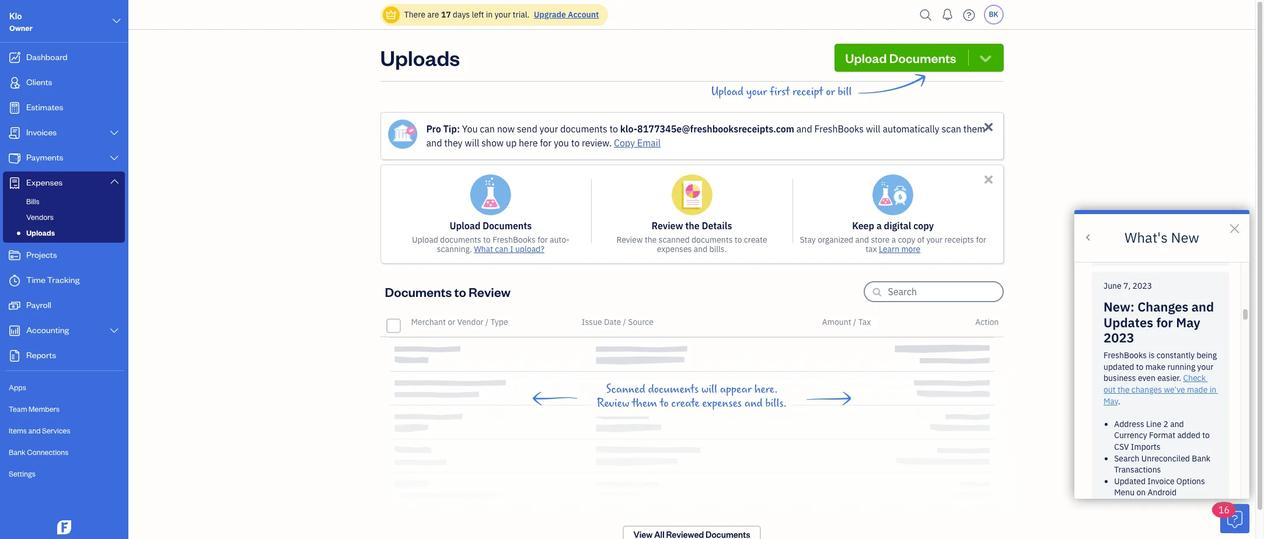 Task type: locate. For each thing, give the bounding box(es) containing it.
bank inside 'address line 2 and currency format added to csv imports search unreconciled bank transactions updated invoice options menu on android'
[[1192, 453, 1211, 464]]

documents left i
[[440, 235, 481, 245]]

2 horizontal spatial the
[[1118, 385, 1130, 395]]

or left vendor
[[448, 317, 456, 328]]

upload documents inside button
[[846, 50, 957, 66]]

0 vertical spatial freshbooks
[[815, 123, 864, 135]]

review down the scanned
[[597, 397, 630, 410]]

1 horizontal spatial will
[[702, 383, 718, 396]]

1 vertical spatial a
[[892, 235, 896, 245]]

bank connections link
[[3, 443, 125, 463]]

create
[[744, 235, 768, 245], [672, 397, 700, 410]]

scan
[[942, 123, 962, 135]]

your left trial.
[[495, 9, 511, 20]]

0 vertical spatial bills.
[[710, 244, 727, 255]]

0 horizontal spatial a
[[877, 220, 882, 232]]

chevron large down image
[[111, 14, 122, 28], [109, 154, 120, 163], [109, 177, 120, 186], [109, 326, 120, 336]]

/ left type button
[[486, 317, 489, 328]]

days
[[453, 9, 470, 20]]

review inside scanned documents will appear here. review them to create expenses and bills.
[[597, 397, 630, 410]]

1 vertical spatial create
[[672, 397, 700, 410]]

new:
[[1104, 298, 1135, 315]]

upload documents up upload documents to freshbooks for auto- scanning. at left
[[450, 220, 532, 232]]

the down business
[[1118, 385, 1130, 395]]

copy up of
[[914, 220, 934, 232]]

1 vertical spatial may
[[1104, 396, 1119, 407]]

will down you
[[465, 137, 480, 149]]

for left auto-
[[538, 235, 548, 245]]

in inside the check out the changes we've made in may
[[1210, 385, 1217, 395]]

0 horizontal spatial uploads
[[26, 228, 55, 238]]

for up constantly
[[1157, 314, 1174, 331]]

i
[[510, 244, 514, 255]]

documents inside scanned documents will appear here. review them to create expenses and bills.
[[648, 383, 699, 396]]

upload
[[846, 50, 887, 66], [711, 85, 744, 99], [450, 220, 481, 232], [412, 235, 438, 245]]

1 horizontal spatial a
[[892, 235, 896, 245]]

and right items
[[28, 426, 41, 436]]

and right 2
[[1171, 419, 1185, 430]]

and right scanned
[[694, 244, 708, 255]]

copy inside stay organized and store a copy of your receipts for tax
[[898, 235, 916, 245]]

0 horizontal spatial the
[[645, 235, 657, 245]]

17
[[441, 9, 451, 20]]

1 vertical spatial or
[[448, 317, 456, 328]]

0 vertical spatial 2023
[[1133, 281, 1153, 291]]

and right changes
[[1192, 298, 1215, 315]]

7,
[[1124, 281, 1131, 291]]

close image
[[982, 120, 996, 134], [982, 173, 996, 186]]

items
[[9, 426, 27, 436]]

2023 inside new: changes and updates for may 2023
[[1104, 329, 1135, 346]]

documents to review
[[385, 284, 511, 300]]

2 vertical spatial will
[[702, 383, 718, 396]]

resource center badge image
[[1221, 504, 1250, 534]]

for left you
[[540, 137, 552, 149]]

copy left of
[[898, 235, 916, 245]]

freshbooks
[[815, 123, 864, 135], [493, 235, 536, 245], [1104, 350, 1147, 361]]

in right made
[[1210, 385, 1217, 395]]

2 horizontal spatial freshbooks
[[1104, 350, 1147, 361]]

0 horizontal spatial expenses
[[657, 244, 692, 255]]

0 vertical spatial upload documents
[[846, 50, 957, 66]]

stay
[[800, 235, 816, 245]]

/
[[486, 317, 489, 328], [623, 317, 626, 328], [854, 317, 857, 328]]

auto-
[[550, 235, 570, 245]]

2 horizontal spatial documents
[[890, 50, 957, 66]]

may inside the check out the changes we've made in may
[[1104, 396, 1119, 407]]

bills. inside scanned documents will appear here. review them to create expenses and bills.
[[766, 397, 787, 410]]

may inside new: changes and updates for may 2023
[[1177, 314, 1201, 331]]

chevron large down image for payments
[[109, 154, 120, 163]]

for inside upload documents to freshbooks for auto- scanning.
[[538, 235, 548, 245]]

imports
[[1131, 442, 1161, 453]]

2 vertical spatial documents
[[385, 284, 452, 300]]

time tracking link
[[3, 269, 125, 293]]

upgrade account link
[[532, 9, 599, 20]]

1 vertical spatial expenses
[[703, 397, 742, 410]]

documents down details
[[692, 235, 733, 245]]

upgrade
[[534, 9, 566, 20]]

0 horizontal spatial can
[[480, 123, 495, 135]]

upload up documents to review
[[412, 235, 438, 245]]

make
[[1146, 362, 1166, 372]]

.
[[1119, 396, 1121, 407]]

create inside review the details review the scanned documents to create expenses and bills.
[[744, 235, 768, 245]]

× button
[[1229, 216, 1241, 238]]

0 vertical spatial them
[[964, 123, 986, 135]]

bank inside 'link'
[[9, 448, 26, 457]]

type button
[[491, 317, 508, 328]]

1 horizontal spatial /
[[623, 317, 626, 328]]

upload inside upload documents to freshbooks for auto- scanning.
[[412, 235, 438, 245]]

upload up the 'scanning.'
[[450, 220, 481, 232]]

bk
[[989, 10, 999, 19]]

documents up review.
[[561, 123, 608, 135]]

vendor
[[457, 317, 484, 328]]

clients link
[[3, 71, 125, 95]]

0 vertical spatial create
[[744, 235, 768, 245]]

documents
[[890, 50, 957, 66], [483, 220, 532, 232], [385, 284, 452, 300]]

may up constantly
[[1177, 314, 1201, 331]]

klo
[[9, 11, 22, 22]]

1 vertical spatial them
[[632, 397, 658, 410]]

1 horizontal spatial expenses
[[703, 397, 742, 410]]

projects
[[26, 249, 57, 260]]

reports link
[[3, 344, 125, 368]]

uploads inside main element
[[26, 228, 55, 238]]

0 vertical spatial a
[[877, 220, 882, 232]]

upload up bill
[[846, 50, 887, 66]]

a up store
[[877, 220, 882, 232]]

to inside freshbooks is constantly being updated to make running your business even easier.
[[1137, 362, 1144, 372]]

bank down items
[[9, 448, 26, 457]]

0 horizontal spatial them
[[632, 397, 658, 410]]

services
[[42, 426, 70, 436]]

0 horizontal spatial will
[[465, 137, 480, 149]]

the up scanned
[[686, 220, 700, 232]]

upload documents down search icon
[[846, 50, 957, 66]]

more
[[902, 244, 921, 255]]

will left appear
[[702, 383, 718, 396]]

merchant
[[411, 317, 446, 328]]

chevron large down image inside accounting "link"
[[109, 326, 120, 336]]

dashboard link
[[3, 46, 125, 70]]

1 vertical spatial will
[[465, 137, 480, 149]]

1 horizontal spatial may
[[1177, 314, 1201, 331]]

payment image
[[8, 152, 22, 164]]

for right receipts
[[977, 235, 987, 245]]

2023 up updated
[[1104, 329, 1135, 346]]

freshbooks is constantly being updated to make running your business even easier.
[[1104, 350, 1219, 384]]

1 horizontal spatial the
[[686, 220, 700, 232]]

running
[[1168, 362, 1196, 372]]

expenses down the review the details image
[[657, 244, 692, 255]]

1 vertical spatial freshbooks
[[493, 235, 536, 245]]

expenses
[[657, 244, 692, 255], [703, 397, 742, 410]]

0 horizontal spatial bank
[[9, 448, 26, 457]]

tracking
[[47, 274, 80, 286]]

0 horizontal spatial /
[[486, 317, 489, 328]]

2 horizontal spatial will
[[866, 123, 881, 135]]

upload your first receipt or bill
[[711, 85, 852, 99]]

expenses down appear
[[703, 397, 742, 410]]

1 vertical spatial bills.
[[766, 397, 787, 410]]

vendors
[[26, 213, 54, 222]]

1 close image from the top
[[982, 120, 996, 134]]

0 horizontal spatial bills.
[[710, 244, 727, 255]]

uploads link
[[5, 226, 123, 240]]

1 horizontal spatial in
[[1210, 385, 1217, 395]]

bank up options
[[1192, 453, 1211, 464]]

even
[[1138, 373, 1156, 384]]

will for scanned
[[702, 383, 718, 396]]

currency
[[1115, 431, 1148, 441]]

1 horizontal spatial documents
[[483, 220, 532, 232]]

1 horizontal spatial or
[[826, 85, 835, 99]]

tax
[[859, 317, 871, 328]]

0 vertical spatial close image
[[982, 120, 996, 134]]

review
[[652, 220, 683, 232], [617, 235, 643, 245], [469, 284, 511, 300], [597, 397, 630, 410]]

expenses inside scanned documents will appear here. review them to create expenses and bills.
[[703, 397, 742, 410]]

0 horizontal spatial may
[[1104, 396, 1119, 407]]

payments link
[[3, 147, 125, 170]]

1 horizontal spatial uploads
[[380, 44, 460, 71]]

updates
[[1104, 314, 1154, 331]]

stay organized and store a copy of your receipts for tax
[[800, 235, 987, 255]]

1 horizontal spatial bills.
[[766, 397, 787, 410]]

chevron large down image
[[109, 128, 120, 138]]

in right left
[[486, 9, 493, 20]]

and
[[797, 123, 813, 135], [427, 137, 442, 149], [856, 235, 869, 245], [694, 244, 708, 255], [1192, 298, 1215, 315], [745, 397, 763, 410], [1171, 419, 1185, 430], [28, 426, 41, 436]]

create for details
[[744, 235, 768, 245]]

tax
[[866, 244, 877, 255]]

2 / from the left
[[623, 317, 626, 328]]

2 horizontal spatial /
[[854, 317, 857, 328]]

and inside scanned documents will appear here. review them to create expenses and bills.
[[745, 397, 763, 410]]

for inside stay organized and store a copy of your receipts for tax
[[977, 235, 987, 245]]

what's new group
[[1075, 47, 1250, 514]]

bills. down details
[[710, 244, 727, 255]]

payroll link
[[3, 294, 125, 318]]

1 horizontal spatial them
[[964, 123, 986, 135]]

them down the scanned
[[632, 397, 658, 410]]

0 horizontal spatial freshbooks
[[493, 235, 536, 245]]

bills. down here.
[[766, 397, 787, 410]]

expenses for documents
[[703, 397, 742, 410]]

1 vertical spatial copy
[[898, 235, 916, 245]]

will
[[866, 123, 881, 135], [465, 137, 480, 149], [702, 383, 718, 396]]

estimates link
[[3, 96, 125, 120]]

2 vertical spatial the
[[1118, 385, 1130, 395]]

out
[[1104, 385, 1116, 395]]

search image
[[917, 6, 936, 24]]

email
[[637, 137, 661, 149]]

bills. inside review the details review the scanned documents to create expenses and bills.
[[710, 244, 727, 255]]

estimate image
[[8, 102, 22, 114]]

0 vertical spatial can
[[480, 123, 495, 135]]

timer image
[[8, 275, 22, 287]]

your up you
[[540, 123, 558, 135]]

what can i upload?
[[474, 244, 545, 255]]

0 vertical spatial expenses
[[657, 244, 692, 255]]

items and services
[[9, 426, 70, 436]]

can up show
[[480, 123, 495, 135]]

go to help image
[[960, 6, 979, 24]]

0 horizontal spatial in
[[486, 9, 493, 20]]

constantly
[[1157, 350, 1195, 361]]

them right scan in the right top of the page
[[964, 123, 986, 135]]

issue date / source
[[582, 317, 654, 328]]

uploads down the there
[[380, 44, 460, 71]]

invoice image
[[8, 127, 22, 139]]

create inside scanned documents will appear here. review them to create expenses and bills.
[[672, 397, 700, 410]]

may down "out"
[[1104, 396, 1119, 407]]

0 vertical spatial may
[[1177, 314, 1201, 331]]

organized
[[818, 235, 854, 245]]

0 vertical spatial documents
[[890, 50, 957, 66]]

1 vertical spatial can
[[495, 244, 508, 255]]

copy
[[614, 137, 635, 149]]

bills
[[26, 197, 39, 206]]

will inside scanned documents will appear here. review them to create expenses and bills.
[[702, 383, 718, 396]]

automatically
[[883, 123, 940, 135]]

freshbooks inside and freshbooks will automatically scan them and they will show up here for you to review.
[[815, 123, 864, 135]]

a right store
[[892, 235, 896, 245]]

notifications image
[[939, 3, 957, 26]]

2023
[[1133, 281, 1153, 291], [1104, 329, 1135, 346]]

can left i
[[495, 244, 508, 255]]

amount / tax
[[823, 317, 871, 328]]

1 horizontal spatial upload documents
[[846, 50, 957, 66]]

1 vertical spatial 2023
[[1104, 329, 1135, 346]]

invoices link
[[3, 121, 125, 145]]

freshbooks image
[[55, 521, 74, 535]]

you
[[554, 137, 569, 149]]

team members
[[9, 405, 60, 414]]

appear
[[720, 383, 752, 396]]

0 horizontal spatial create
[[672, 397, 700, 410]]

pro tip: you can now send your documents to klo-8177345e@freshbooksreceipts.com
[[427, 123, 795, 135]]

uploads down the vendors
[[26, 228, 55, 238]]

1 horizontal spatial bank
[[1192, 453, 1211, 464]]

1 vertical spatial in
[[1210, 385, 1217, 395]]

your down being
[[1198, 362, 1214, 372]]

chevron large down image inside expenses link
[[109, 177, 120, 186]]

1 vertical spatial uploads
[[26, 228, 55, 238]]

/ left tax button
[[854, 317, 857, 328]]

check
[[1184, 373, 1206, 384]]

to inside review the details review the scanned documents to create expenses and bills.
[[735, 235, 742, 245]]

android
[[1148, 488, 1177, 498]]

documents up merchant
[[385, 284, 452, 300]]

and down here.
[[745, 397, 763, 410]]

0 vertical spatial will
[[866, 123, 881, 135]]

can
[[480, 123, 495, 135], [495, 244, 508, 255]]

will for and
[[866, 123, 881, 135]]

expenses inside review the details review the scanned documents to create expenses and bills.
[[657, 244, 692, 255]]

team
[[9, 405, 27, 414]]

transactions
[[1115, 465, 1162, 475]]

freshbooks inside freshbooks is constantly being updated to make running your business even easier.
[[1104, 350, 1147, 361]]

review the details image
[[672, 175, 713, 215]]

documents right the scanned
[[648, 383, 699, 396]]

review the details review the scanned documents to create expenses and bills.
[[617, 220, 768, 255]]

copy
[[914, 220, 934, 232], [898, 235, 916, 245]]

and down keep
[[856, 235, 869, 245]]

your right of
[[927, 235, 943, 245]]

2023 right the 7,
[[1133, 281, 1153, 291]]

1 vertical spatial the
[[645, 235, 657, 245]]

documents up 'what can i upload?'
[[483, 220, 532, 232]]

will left 'automatically'
[[866, 123, 881, 135]]

0 horizontal spatial upload documents
[[450, 220, 532, 232]]

1 vertical spatial close image
[[982, 173, 996, 186]]

/ right date
[[623, 317, 626, 328]]

upload inside button
[[846, 50, 887, 66]]

and down receipt
[[797, 123, 813, 135]]

what's
[[1125, 228, 1168, 247]]

1 horizontal spatial can
[[495, 244, 508, 255]]

1 horizontal spatial create
[[744, 235, 768, 245]]

documents down search icon
[[890, 50, 957, 66]]

here.
[[755, 383, 778, 396]]

2 vertical spatial freshbooks
[[1104, 350, 1147, 361]]

upload up 8177345e@freshbooksreceipts.com
[[711, 85, 744, 99]]

to inside and freshbooks will automatically scan them and they will show up here for you to review.
[[571, 137, 580, 149]]

upload documents image
[[470, 175, 512, 215]]

1 horizontal spatial freshbooks
[[815, 123, 864, 135]]

address line 2 and currency format added to csv imports search unreconciled bank transactions updated invoice options menu on android
[[1115, 419, 1213, 498]]

the left scanned
[[645, 235, 657, 245]]

or left bill
[[826, 85, 835, 99]]



Task type: describe. For each thing, give the bounding box(es) containing it.
0 vertical spatial or
[[826, 85, 835, 99]]

merchant or vendor / type
[[411, 317, 508, 328]]

receipt
[[793, 85, 824, 99]]

learn more
[[879, 244, 921, 255]]

updated
[[1115, 476, 1146, 487]]

bills. for scanned documents will appear here. review them to create expenses and bills.
[[766, 397, 787, 410]]

receipts
[[945, 235, 975, 245]]

and inside stay organized and store a copy of your receipts for tax
[[856, 235, 869, 245]]

your inside freshbooks is constantly being updated to make running your business even easier.
[[1198, 362, 1214, 372]]

review up type button
[[469, 284, 511, 300]]

chevron large down image for accounting
[[109, 326, 120, 336]]

and inside review the details review the scanned documents to create expenses and bills.
[[694, 244, 708, 255]]

june 7, 2023
[[1104, 281, 1153, 291]]

scanned
[[606, 383, 646, 396]]

source
[[628, 317, 654, 328]]

your inside stay organized and store a copy of your receipts for tax
[[927, 235, 943, 245]]

and freshbooks will automatically scan them and they will show up here for you to review.
[[427, 123, 986, 149]]

time
[[26, 274, 45, 286]]

for inside and freshbooks will automatically scan them and they will show up here for you to review.
[[540, 137, 552, 149]]

expenses link
[[3, 172, 125, 194]]

16
[[1219, 504, 1230, 516]]

1 vertical spatial upload documents
[[450, 220, 532, 232]]

upload?
[[516, 244, 545, 255]]

copy email
[[614, 137, 661, 149]]

to inside scanned documents will appear here. review them to create expenses and bills.
[[660, 397, 669, 410]]

scanned documents will appear here. review them to create expenses and bills.
[[597, 383, 787, 410]]

project image
[[8, 250, 22, 262]]

them inside scanned documents will appear here. review them to create expenses and bills.
[[632, 397, 658, 410]]

account
[[568, 9, 599, 20]]

up
[[506, 137, 517, 149]]

trial.
[[513, 9, 530, 20]]

1 vertical spatial documents
[[483, 220, 532, 232]]

of
[[918, 235, 925, 245]]

expenses for the
[[657, 244, 692, 255]]

reports
[[26, 350, 56, 361]]

dashboard image
[[8, 52, 22, 64]]

june
[[1104, 281, 1122, 291]]

and inside new: changes and updates for may 2023
[[1192, 298, 1215, 315]]

report image
[[8, 350, 22, 362]]

freshbooks inside upload documents to freshbooks for auto- scanning.
[[493, 235, 536, 245]]

0 vertical spatial uploads
[[380, 44, 460, 71]]

review left scanned
[[617, 235, 643, 245]]

for inside new: changes and updates for may 2023
[[1157, 314, 1174, 331]]

issue
[[582, 317, 602, 328]]

copy email button
[[614, 136, 661, 150]]

projects link
[[3, 244, 125, 268]]

being
[[1197, 350, 1218, 361]]

money image
[[8, 300, 22, 312]]

send
[[517, 123, 538, 135]]

there
[[404, 9, 426, 20]]

format
[[1150, 431, 1176, 441]]

learn
[[879, 244, 900, 255]]

added
[[1178, 431, 1201, 441]]

0 horizontal spatial documents
[[385, 284, 452, 300]]

and down pro
[[427, 137, 442, 149]]

show
[[482, 137, 504, 149]]

date
[[604, 317, 621, 328]]

documents inside upload documents to freshbooks for auto- scanning.
[[440, 235, 481, 245]]

upload documents button
[[835, 44, 1004, 72]]

review up scanned
[[652, 220, 683, 232]]

0 vertical spatial in
[[486, 9, 493, 20]]

scanned
[[659, 235, 690, 245]]

the inside the check out the changes we've made in may
[[1118, 385, 1130, 395]]

on
[[1137, 488, 1146, 498]]

2
[[1164, 419, 1169, 430]]

documents inside button
[[890, 50, 957, 66]]

issue date button
[[582, 317, 621, 328]]

3 / from the left
[[854, 317, 857, 328]]

check out the changes we've made in may
[[1104, 373, 1219, 407]]

are
[[428, 9, 439, 20]]

members
[[29, 405, 60, 414]]

to inside upload documents to freshbooks for auto- scanning.
[[483, 235, 491, 245]]

expenses
[[26, 177, 63, 188]]

check out the changes we've made in may link
[[1104, 373, 1219, 407]]

what's new
[[1125, 228, 1200, 247]]

vendors link
[[5, 210, 123, 224]]

chevron large down image for expenses
[[109, 177, 120, 186]]

a inside stay organized and store a copy of your receipts for tax
[[892, 235, 896, 245]]

and inside 'address line 2 and currency format added to csv imports search unreconciled bank transactions updated invoice options menu on android'
[[1171, 419, 1185, 430]]

amount
[[823, 317, 852, 328]]

merchant or vendor button
[[411, 317, 484, 328]]

amount button
[[823, 317, 852, 328]]

we've
[[1164, 385, 1186, 395]]

new
[[1172, 228, 1200, 247]]

0 vertical spatial copy
[[914, 220, 934, 232]]

0 vertical spatial the
[[686, 220, 700, 232]]

chart image
[[8, 325, 22, 337]]

upload documents to freshbooks for auto- scanning.
[[412, 235, 570, 255]]

keep
[[853, 220, 875, 232]]

accounting link
[[3, 319, 125, 343]]

is
[[1149, 350, 1155, 361]]

now
[[497, 123, 515, 135]]

action
[[976, 317, 999, 328]]

clients
[[26, 76, 52, 88]]

unreconciled
[[1142, 453, 1191, 464]]

to inside 'address line 2 and currency format added to csv imports search unreconciled bank transactions updated invoice options menu on android'
[[1203, 431, 1210, 441]]

and inside main element
[[28, 426, 41, 436]]

first
[[770, 85, 790, 99]]

keep a digital copy image
[[873, 175, 914, 215]]

main element
[[0, 0, 158, 540]]

your left first
[[747, 85, 768, 99]]

made
[[1188, 385, 1208, 395]]

client image
[[8, 77, 22, 89]]

2 close image from the top
[[982, 173, 996, 186]]

0 horizontal spatial or
[[448, 317, 456, 328]]

address
[[1115, 419, 1145, 430]]

create for will
[[672, 397, 700, 410]]

them inside and freshbooks will automatically scan them and they will show up here for you to review.
[[964, 123, 986, 135]]

scanning.
[[437, 244, 472, 255]]

1 / from the left
[[486, 317, 489, 328]]

line
[[1147, 419, 1162, 430]]

menu
[[1115, 488, 1135, 498]]

documents inside review the details review the scanned documents to create expenses and bills.
[[692, 235, 733, 245]]

Search text field
[[888, 283, 1003, 301]]

left
[[472, 9, 484, 20]]

chevrondown image
[[978, 50, 994, 66]]

expense image
[[8, 178, 22, 189]]

bills. for review the details review the scanned documents to create expenses and bills.
[[710, 244, 727, 255]]

crown image
[[385, 8, 397, 21]]

updated
[[1104, 362, 1135, 372]]

8177345e@freshbooksreceipts.com
[[638, 123, 795, 135]]

team members link
[[3, 399, 125, 420]]

bank connections
[[9, 448, 69, 457]]

options
[[1177, 476, 1206, 487]]

details
[[702, 220, 732, 232]]

×
[[1229, 216, 1241, 238]]



Task type: vqa. For each thing, say whether or not it's contained in the screenshot.
FIRST
yes



